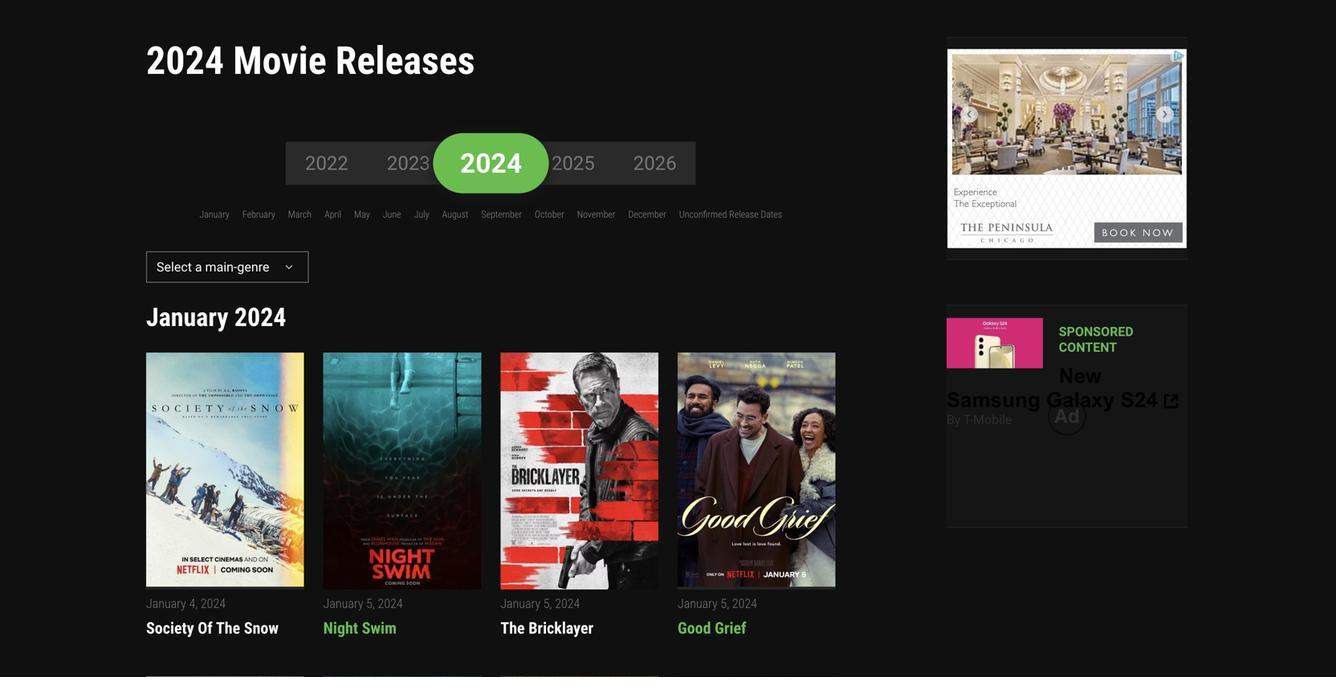 Task type: locate. For each thing, give the bounding box(es) containing it.
january inside january 5, 2024 night swim
[[323, 596, 363, 611]]

swim
[[362, 619, 397, 638]]

good grief netflix poster image
[[678, 353, 836, 587]]

2 horizontal spatial 5,
[[721, 596, 729, 611]]

samsung
[[947, 388, 1041, 411]]

september link
[[481, 209, 522, 220]]

2022
[[305, 152, 348, 175]]

january for january 5, 2024 good grief
[[678, 596, 718, 611]]

december link
[[628, 209, 666, 220]]

release
[[729, 209, 759, 220]]

0 horizontal spatial 5,
[[366, 596, 375, 611]]

august
[[442, 209, 469, 220]]

1 horizontal spatial 5,
[[544, 596, 552, 611]]

new samsung galaxy s24 by t-mobile
[[947, 364, 1158, 427]]

galaxy
[[1046, 388, 1115, 411]]

content
[[1059, 340, 1117, 355]]

february
[[242, 209, 275, 220]]

new samsung galaxy s24 section
[[944, 37, 1190, 677]]

2022 link
[[305, 152, 348, 175]]

5, inside january 5, 2024 the bricklayer
[[544, 596, 552, 611]]

january for january 5, 2024 night swim
[[323, 596, 363, 611]]

2025 link
[[552, 152, 595, 175]]

5, up bricklayer
[[544, 596, 552, 611]]

january for january 5, 2024 the bricklayer
[[501, 596, 541, 611]]

january inside january 5, 2024 the bricklayer
[[501, 596, 541, 611]]

2024 inside january 5, 2024 the bricklayer
[[555, 596, 580, 611]]

october
[[535, 209, 564, 220]]

5, up grief
[[721, 596, 729, 611]]

night swim link
[[323, 618, 481, 638]]

2025
[[552, 152, 595, 175]]

1 5, from the left
[[366, 596, 375, 611]]

unconfirmed
[[679, 209, 727, 220]]

2023
[[387, 152, 430, 175]]

5, for grief
[[721, 596, 729, 611]]

february link
[[242, 209, 275, 220]]

2026 link
[[633, 152, 677, 175]]

unconfirmed release dates link
[[679, 209, 782, 220]]

2024 movie releases
[[146, 38, 475, 83]]

may
[[354, 209, 370, 220]]

december
[[628, 209, 666, 220]]

june
[[383, 209, 401, 220]]

2023 link
[[387, 152, 430, 175]]

5, up swim
[[366, 596, 375, 611]]

january
[[200, 209, 230, 220], [146, 302, 228, 332], [146, 596, 186, 611], [323, 596, 363, 611], [501, 596, 541, 611], [678, 596, 718, 611]]

5, inside january 5, 2024 night swim
[[366, 596, 375, 611]]

january inside 'january 4, 2024 society of the snow'
[[146, 596, 186, 611]]

april link
[[325, 209, 341, 220]]

3 5, from the left
[[721, 596, 729, 611]]

january 2024
[[146, 302, 286, 332]]

2024 inside the january 5, 2024 good grief
[[732, 596, 757, 611]]

unconfirmed release dates
[[679, 209, 782, 220]]

5, inside the january 5, 2024 good grief
[[721, 596, 729, 611]]

january 5, 2024 good grief
[[678, 596, 757, 638]]

5,
[[366, 596, 375, 611], [544, 596, 552, 611], [721, 596, 729, 611]]

new samsung galaxy s24 https://ntvcld-a.akamaihd.net/image/upload/w_600,h_338,c_pad,f_auto,fl_lossy,e_sharpen:70/assets/91fa248f59074eb0813703bba035b9ad.png image
[[947, 316, 1043, 370]]

january 5, 2024 the bricklayer
[[501, 596, 594, 638]]

dates
[[761, 209, 782, 220]]

2 5, from the left
[[544, 596, 552, 611]]

the
[[501, 619, 525, 638]]

snow
[[244, 619, 279, 638]]

may link
[[354, 209, 370, 220]]

sponsored
[[1059, 324, 1134, 339]]

january inside the january 5, 2024 good grief
[[678, 596, 718, 611]]

2024
[[146, 38, 224, 83], [460, 147, 522, 179], [234, 302, 286, 332], [201, 596, 226, 611], [378, 596, 403, 611], [555, 596, 580, 611], [732, 596, 757, 611]]

august link
[[442, 209, 469, 220]]

july link
[[414, 209, 429, 220]]

the
[[216, 619, 240, 638]]



Task type: vqa. For each thing, say whether or not it's contained in the screenshot.
undercover
no



Task type: describe. For each thing, give the bounding box(es) containing it.
september
[[481, 209, 522, 220]]

new samsung galaxy s24 link
[[947, 364, 1188, 412]]

sponsored content
[[1059, 324, 1134, 355]]

night swim film poster image
[[323, 353, 481, 603]]

new
[[1059, 364, 1102, 387]]

october link
[[535, 209, 564, 220]]

good
[[678, 619, 711, 638]]

2026
[[633, 152, 677, 175]]

the poster for society of the snow image
[[146, 353, 304, 587]]

night
[[323, 619, 358, 638]]

good grief link
[[678, 618, 836, 638]]

june link
[[383, 209, 401, 220]]

by
[[947, 412, 961, 427]]

movie
[[233, 38, 327, 83]]

january 4, 2024 society of the snow
[[146, 596, 279, 638]]

january for january 4, 2024 society of the snow
[[146, 596, 186, 611]]

the bricklayer film poster image
[[501, 353, 659, 590]]

4,
[[189, 596, 198, 611]]

mobile
[[973, 412, 1012, 427]]

november link
[[577, 209, 616, 220]]

january for january
[[200, 209, 230, 220]]

january for january 2024
[[146, 302, 228, 332]]

november
[[577, 209, 616, 220]]

2024 link
[[460, 147, 522, 179]]

bricklayer
[[529, 619, 594, 638]]

of
[[198, 619, 213, 638]]

july
[[414, 209, 429, 220]]

s24
[[1121, 388, 1158, 411]]

society
[[146, 619, 194, 638]]

january link
[[200, 209, 230, 220]]

5, for bricklayer
[[544, 596, 552, 611]]

2024 inside january 5, 2024 night swim
[[378, 596, 403, 611]]

advertisement element
[[947, 48, 1188, 249]]

t-mobile link
[[964, 412, 1012, 427]]

grief
[[715, 619, 747, 638]]

january 5, 2024 night swim
[[323, 596, 403, 638]]

t-
[[964, 412, 973, 427]]

releases
[[336, 38, 475, 83]]

march
[[288, 209, 312, 220]]

april
[[325, 209, 341, 220]]

5, for swim
[[366, 596, 375, 611]]

2024 inside 'january 4, 2024 society of the snow'
[[201, 596, 226, 611]]

march link
[[288, 209, 312, 220]]



